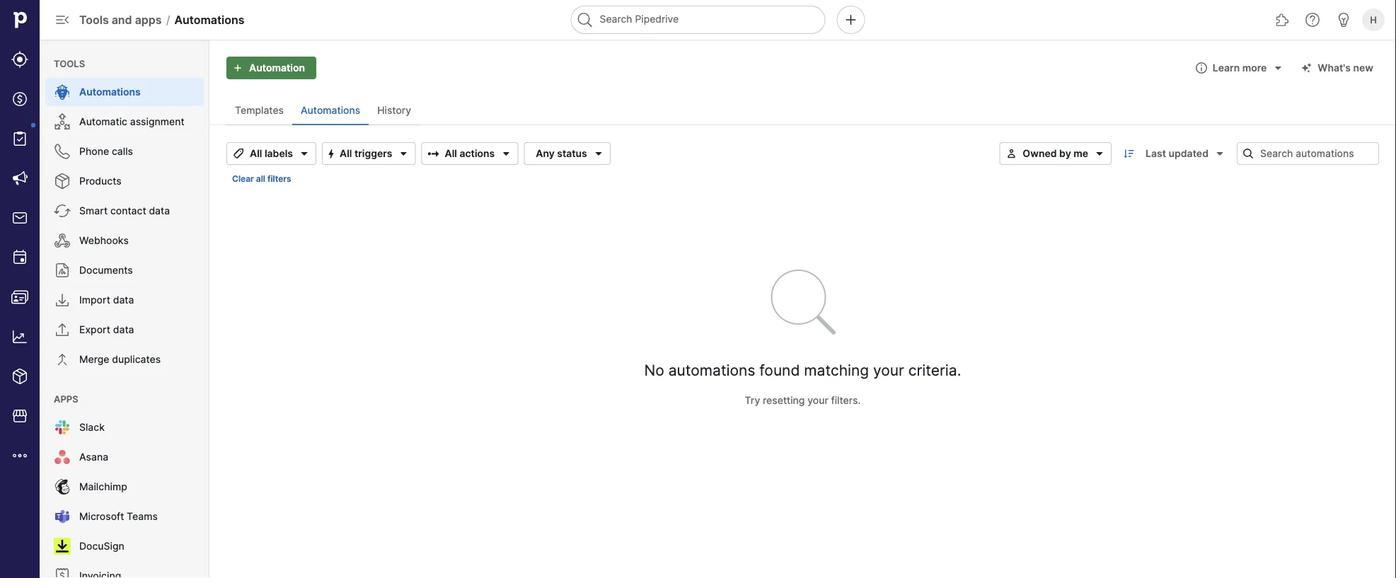 Task type: locate. For each thing, give the bounding box(es) containing it.
0 vertical spatial automations
[[174, 13, 245, 27]]

data for import data
[[113, 294, 134, 306]]

your left criteria.
[[873, 361, 904, 379]]

5 color undefined image from the top
[[54, 262, 71, 279]]

phone
[[79, 145, 109, 157]]

color undefined image inside webhooks link
[[54, 232, 71, 249]]

data
[[149, 205, 170, 217], [113, 294, 134, 306], [113, 324, 134, 336]]

more image
[[11, 447, 28, 464]]

automations
[[174, 13, 245, 27], [79, 86, 141, 98], [301, 104, 360, 116]]

color undefined image inside docusign link
[[54, 538, 71, 555]]

color undefined image left export
[[54, 321, 71, 338]]

all inside button
[[445, 148, 457, 160]]

webhooks link
[[45, 226, 204, 255]]

asana
[[79, 451, 108, 463]]

new
[[1353, 62, 1374, 74]]

last updated
[[1146, 148, 1209, 160]]

1 color undefined image from the top
[[54, 113, 71, 130]]

2 horizontal spatial automations
[[301, 104, 360, 116]]

color undefined image for phone calls
[[54, 143, 71, 160]]

color undefined image
[[54, 84, 71, 100], [11, 130, 28, 147], [54, 173, 71, 190], [54, 321, 71, 338], [54, 351, 71, 368], [54, 449, 71, 466], [54, 478, 71, 495], [54, 508, 71, 525], [54, 568, 71, 578]]

campaigns image
[[11, 170, 28, 187]]

2 vertical spatial automations
[[301, 104, 360, 116]]

calls
[[112, 145, 133, 157]]

color undefined image for automations
[[54, 84, 71, 100]]

color primary image inside any status button
[[590, 148, 607, 159]]

color primary image
[[1193, 62, 1210, 74], [1270, 62, 1287, 74], [1298, 62, 1315, 74], [498, 145, 515, 162], [296, 148, 313, 159], [425, 148, 442, 159], [590, 148, 607, 159], [1006, 148, 1017, 159], [1243, 148, 1254, 159]]

color primary image up clear
[[230, 148, 247, 159]]

contact
[[110, 205, 146, 217]]

color undefined image for slack
[[54, 419, 71, 436]]

all labels
[[250, 148, 293, 160]]

automations up 'all triggers'
[[301, 104, 360, 116]]

color undefined image for mailchimp
[[54, 478, 71, 495]]

duplicates
[[112, 353, 161, 366]]

color undefined image left products
[[54, 173, 71, 190]]

color undefined image inside products link
[[54, 173, 71, 190]]

color undefined image left asana
[[54, 449, 71, 466]]

tools down menu toggle icon at the top of the page
[[54, 58, 85, 69]]

1 all from the left
[[250, 148, 262, 160]]

color undefined image left documents
[[54, 262, 71, 279]]

color primary image right updated
[[1212, 148, 1229, 159]]

color undefined image inside the asana link
[[54, 449, 71, 466]]

color undefined image left merge
[[54, 351, 71, 368]]

color primary image inside 'owned by me' popup button
[[1094, 148, 1105, 159]]

all actions
[[445, 148, 495, 160]]

color undefined image
[[54, 113, 71, 130], [54, 143, 71, 160], [54, 202, 71, 219], [54, 232, 71, 249], [54, 262, 71, 279], [54, 292, 71, 309], [54, 419, 71, 436], [54, 538, 71, 555]]

color undefined image inside automatic assignment link
[[54, 113, 71, 130]]

smart
[[79, 205, 108, 217]]

3 all from the left
[[445, 148, 457, 160]]

color primary image left owned
[[1006, 148, 1017, 159]]

data right the contact
[[149, 205, 170, 217]]

color undefined image for microsoft teams
[[54, 508, 71, 525]]

data right import
[[113, 294, 134, 306]]

any
[[536, 148, 555, 160]]

2 horizontal spatial all
[[445, 148, 457, 160]]

color undefined image up campaigns image
[[11, 130, 28, 147]]

learn more button
[[1190, 57, 1290, 79]]

1 horizontal spatial all
[[340, 148, 352, 160]]

color undefined image for asana
[[54, 449, 71, 466]]

import data link
[[45, 286, 204, 314]]

phone calls link
[[45, 137, 204, 166]]

export data
[[79, 324, 134, 336]]

1 horizontal spatial automations
[[174, 13, 245, 27]]

all left the actions
[[445, 148, 457, 160]]

1 horizontal spatial your
[[873, 361, 904, 379]]

apps
[[54, 393, 78, 404]]

export
[[79, 324, 110, 336]]

all inside 'button'
[[340, 148, 352, 160]]

products image
[[11, 368, 28, 385]]

color primary image inside "what's new" button
[[1298, 62, 1315, 74]]

0 horizontal spatial your
[[808, 394, 829, 406]]

color undefined image inside mailchimp link
[[54, 478, 71, 495]]

color undefined image inside documents "link"
[[54, 262, 71, 279]]

mailchimp link
[[45, 473, 204, 501]]

color undefined image inside phone calls link
[[54, 143, 71, 160]]

color undefined image right deals image
[[54, 84, 71, 100]]

8 color undefined image from the top
[[54, 538, 71, 555]]

2 all from the left
[[340, 148, 352, 160]]

color primary image left learn
[[1193, 62, 1210, 74]]

4 color undefined image from the top
[[54, 232, 71, 249]]

color primary image
[[395, 145, 412, 162], [230, 148, 247, 159], [1094, 148, 1105, 159], [1212, 148, 1229, 159]]

data for export data
[[113, 324, 134, 336]]

any status
[[536, 148, 587, 160]]

color undefined image left webhooks
[[54, 232, 71, 249]]

automation button
[[226, 57, 316, 79]]

tools left and
[[79, 13, 109, 27]]

menu
[[0, 0, 40, 578], [40, 40, 209, 578]]

0 vertical spatial tools
[[79, 13, 109, 27]]

all left triggers
[[340, 148, 352, 160]]

all
[[256, 174, 265, 184]]

color undefined image for import data
[[54, 292, 71, 309]]

deals image
[[11, 91, 28, 108]]

/
[[166, 13, 170, 27]]

color undefined image inside the export data link
[[54, 321, 71, 338]]

7 color undefined image from the top
[[54, 419, 71, 436]]

color primary image inside all triggers 'button'
[[395, 145, 412, 162]]

triggers
[[355, 148, 392, 160]]

color undefined image inside "import data" link
[[54, 292, 71, 309]]

color undefined image left import
[[54, 292, 71, 309]]

color primary image right more
[[1270, 62, 1287, 74]]

6 color undefined image from the top
[[54, 292, 71, 309]]

color undefined image inside microsoft teams link
[[54, 508, 71, 525]]

1 vertical spatial tools
[[54, 58, 85, 69]]

color primary image right me
[[1094, 148, 1105, 159]]

0 horizontal spatial automations
[[79, 86, 141, 98]]

Search Pipedrive field
[[571, 6, 825, 34]]

color primary image right status in the top left of the page
[[590, 148, 607, 159]]

all inside button
[[250, 148, 262, 160]]

color primary image left all actions
[[425, 148, 442, 159]]

sales assistant image
[[1335, 11, 1352, 28]]

color undefined image left smart
[[54, 202, 71, 219]]

all
[[250, 148, 262, 160], [340, 148, 352, 160], [445, 148, 457, 160]]

tools
[[79, 13, 109, 27], [54, 58, 85, 69]]

color primary image left what's
[[1298, 62, 1315, 74]]

color primary image right labels
[[296, 148, 313, 159]]

updated
[[1169, 148, 1209, 160]]

color undefined image for smart contact data
[[54, 202, 71, 219]]

your
[[873, 361, 904, 379], [808, 394, 829, 406]]

and
[[112, 13, 132, 27]]

color undefined image inside slack link
[[54, 419, 71, 436]]

export data link
[[45, 316, 204, 344]]

tools for tools and apps / automations
[[79, 13, 109, 27]]

color undefined image left docusign at left bottom
[[54, 538, 71, 555]]

color undefined image left automatic
[[54, 113, 71, 130]]

2 vertical spatial data
[[113, 324, 134, 336]]

tools for tools
[[54, 58, 85, 69]]

all triggers
[[340, 148, 392, 160]]

color undefined image for documents
[[54, 262, 71, 279]]

your left filters. in the bottom right of the page
[[808, 394, 829, 406]]

automations link
[[45, 78, 204, 106]]

Search automations text field
[[1237, 142, 1379, 165]]

automations up automatic
[[79, 86, 141, 98]]

all left labels
[[250, 148, 262, 160]]

color undefined image left microsoft
[[54, 508, 71, 525]]

color undefined image inside the "smart contact data" link
[[54, 202, 71, 219]]

by
[[1059, 148, 1071, 160]]

color undefined image down the "apps"
[[54, 419, 71, 436]]

color primary image inside 'owned by me' popup button
[[1006, 148, 1017, 159]]

color undefined image inside automations link
[[54, 84, 71, 100]]

color primary image right triggers
[[395, 145, 412, 162]]

no automations found matching your criteria.
[[644, 361, 961, 379]]

color undefined image left 'phone'
[[54, 143, 71, 160]]

leads image
[[11, 51, 28, 68]]

2 color undefined image from the top
[[54, 143, 71, 160]]

slack
[[79, 421, 105, 433]]

1 vertical spatial automations
[[79, 86, 141, 98]]

import
[[79, 294, 110, 306]]

0 horizontal spatial all
[[250, 148, 262, 160]]

3 color undefined image from the top
[[54, 202, 71, 219]]

all actions button
[[421, 142, 518, 165]]

teams
[[127, 511, 158, 523]]

status
[[557, 148, 587, 160]]

insights image
[[11, 328, 28, 345]]

1 vertical spatial data
[[113, 294, 134, 306]]

data right export
[[113, 324, 134, 336]]

asana link
[[45, 443, 204, 471]]

color undefined image left 'mailchimp'
[[54, 478, 71, 495]]

last
[[1146, 148, 1166, 160]]

color undefined image inside "merge duplicates" link
[[54, 351, 71, 368]]

activities image
[[11, 249, 28, 266]]

automations right /
[[174, 13, 245, 27]]

1 vertical spatial your
[[808, 394, 829, 406]]



Task type: vqa. For each thing, say whether or not it's contained in the screenshot.
color primary image in All Labels BUTTON
yes



Task type: describe. For each thing, give the bounding box(es) containing it.
automations
[[669, 361, 755, 379]]

documents link
[[45, 256, 204, 284]]

documents
[[79, 264, 133, 276]]

automation
[[249, 62, 305, 74]]

history
[[377, 104, 411, 116]]

learn more
[[1213, 62, 1267, 74]]

no
[[644, 361, 664, 379]]

Owned by me field
[[999, 142, 1112, 165]]

marketplace image
[[11, 408, 28, 425]]

menu containing automations
[[40, 40, 209, 578]]

phone calls
[[79, 145, 133, 157]]

learn
[[1213, 62, 1240, 74]]

all for all triggers
[[340, 148, 352, 160]]

microsoft
[[79, 511, 124, 523]]

mailchimp
[[79, 481, 127, 493]]

color undefined image for docusign
[[54, 538, 71, 555]]

any status button
[[524, 142, 611, 165]]

0 vertical spatial your
[[873, 361, 904, 379]]

assignment
[[130, 116, 184, 128]]

color undefined image down docusign link
[[54, 568, 71, 578]]

templates
[[235, 104, 284, 116]]

color undefined image for merge duplicates
[[54, 351, 71, 368]]

tools and apps / automations
[[79, 13, 245, 27]]

owned
[[1023, 148, 1057, 160]]

color primary image right updated
[[1243, 148, 1254, 159]]

quick help image
[[1304, 11, 1321, 28]]

products
[[79, 175, 121, 187]]

quick add image
[[842, 11, 859, 28]]

0 vertical spatial data
[[149, 205, 170, 217]]

color primary image right the actions
[[498, 145, 515, 162]]

docusign link
[[45, 532, 204, 560]]

contacts image
[[11, 289, 28, 306]]

me
[[1074, 148, 1088, 160]]

what's new button
[[1295, 57, 1379, 79]]

smart contact data link
[[45, 197, 204, 225]]

labels
[[265, 148, 293, 160]]

color undefined image for automatic assignment
[[54, 113, 71, 130]]

automatic
[[79, 116, 127, 128]]

what's
[[1318, 62, 1351, 74]]

found
[[760, 361, 800, 379]]

slack link
[[45, 413, 204, 442]]

smart contact data
[[79, 205, 170, 217]]

all labels button
[[226, 142, 316, 165]]

menu toggle image
[[54, 11, 71, 28]]

try resetting your filters.
[[745, 394, 861, 406]]

resetting
[[763, 394, 805, 406]]

automations menu item
[[40, 78, 209, 106]]

color primary image inside all labels button
[[296, 148, 313, 159]]

all triggers button
[[322, 142, 416, 165]]

criteria.
[[908, 361, 961, 379]]

matching
[[804, 361, 869, 379]]

apps
[[135, 13, 162, 27]]

automatic assignment link
[[45, 108, 204, 136]]

owned by me
[[1023, 148, 1088, 160]]

color undefined image for webhooks
[[54, 232, 71, 249]]

home image
[[9, 9, 30, 30]]

color undefined image for export data
[[54, 321, 71, 338]]

automatic assignment
[[79, 116, 184, 128]]

h button
[[1359, 6, 1388, 34]]

clear
[[232, 174, 254, 184]]

filters
[[267, 174, 291, 184]]

microsoft teams link
[[45, 502, 204, 531]]

filters.
[[831, 394, 861, 406]]

actions
[[460, 148, 495, 160]]

color primary image inside all labels button
[[230, 148, 247, 159]]

more
[[1242, 62, 1267, 74]]

merge duplicates
[[79, 353, 161, 366]]

merge duplicates link
[[45, 345, 204, 374]]

color primary image inside last updated "button"
[[1212, 148, 1229, 159]]

all for all labels
[[250, 148, 262, 160]]

sales inbox image
[[11, 209, 28, 226]]

what's new
[[1318, 62, 1374, 74]]

microsoft teams
[[79, 511, 158, 523]]

all for all actions
[[445, 148, 457, 160]]

h
[[1370, 14, 1377, 25]]

clear all filters button
[[226, 171, 297, 188]]

import data
[[79, 294, 134, 306]]

try
[[745, 394, 760, 406]]

merge
[[79, 353, 109, 366]]

webhooks
[[79, 235, 129, 247]]

clear all filters
[[232, 174, 291, 184]]

owned by me button
[[999, 142, 1112, 165]]

color undefined image for products
[[54, 173, 71, 190]]

automations inside menu item
[[79, 86, 141, 98]]

docusign
[[79, 540, 124, 552]]

color primary inverted image
[[229, 62, 246, 74]]

last updated button
[[1140, 142, 1231, 165]]

products link
[[45, 167, 204, 195]]



